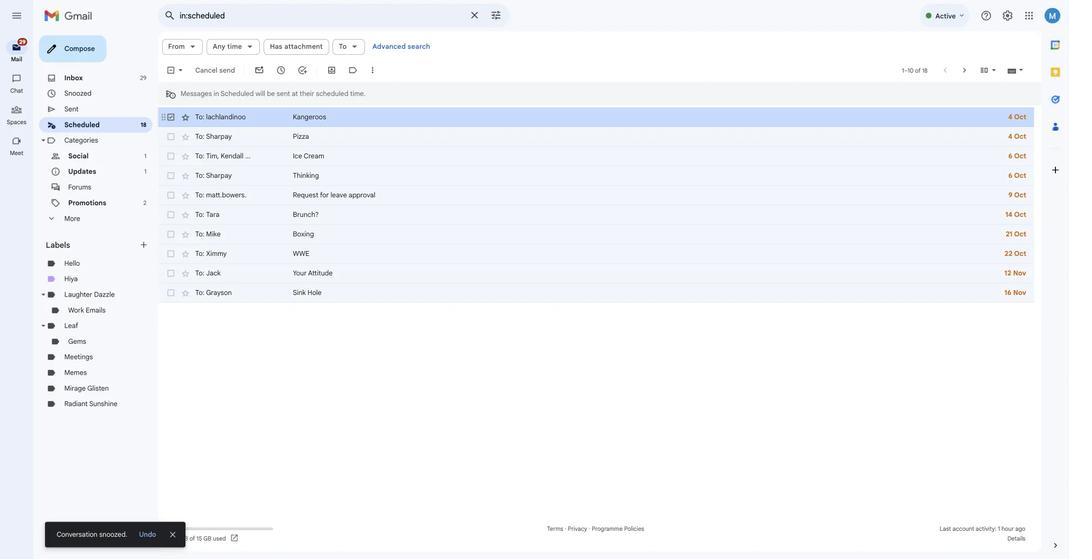 Task type: locate. For each thing, give the bounding box(es) containing it.
work emails link
[[76, 340, 118, 350]]

updates
[[76, 186, 107, 196]]

0 horizontal spatial scheduled
[[72, 134, 111, 143]]

to:
[[217, 125, 227, 135], [217, 147, 227, 157], [217, 169, 227, 178], [217, 191, 227, 200], [217, 212, 229, 222], [217, 234, 227, 243], [217, 256, 227, 265], [217, 277, 227, 287], [217, 299, 227, 309]]

2 vertical spatial 1
[[161, 187, 163, 195]]

5 row from the top
[[176, 228, 1070, 250]]

sent
[[72, 117, 87, 126]]

boxing
[[326, 256, 349, 265]]

tim
[[229, 169, 242, 178]]

to: left tara in the top of the page
[[217, 234, 227, 243]]

mike
[[229, 256, 245, 265]]

4 row from the top
[[176, 185, 1070, 206]]

7 to: from the top
[[217, 256, 227, 265]]

wwe
[[326, 277, 344, 287]]

sharpay for pizza
[[229, 147, 258, 157]]

spaces heading
[[0, 131, 37, 140]]

pizza link
[[326, 147, 1070, 157]]

heading up spaces
[[0, 97, 37, 105]]

to: for boxing
[[217, 256, 227, 265]]

laughter dazzle link
[[72, 323, 128, 332]]

forums link
[[76, 204, 102, 213]]

to: tim
[[217, 169, 242, 178]]

to: left ximmy
[[217, 277, 227, 287]]

any time button
[[230, 43, 289, 61]]

advanced
[[414, 47, 451, 57]]

cancel send button
[[213, 68, 266, 88]]

1
[[1003, 74, 1005, 82], [161, 169, 163, 178], [161, 187, 163, 195]]

to: down messages
[[217, 125, 227, 135]]

dazzle
[[105, 323, 128, 332]]

sharpay down to: lachlandinoo
[[229, 147, 258, 157]]

to: up to: tara
[[217, 212, 229, 222]]

5 to: from the top
[[217, 212, 229, 222]]

heading down spaces "heading"
[[0, 166, 37, 175]]

1 horizontal spatial 29
[[156, 83, 163, 91]]

2 to: from the top
[[217, 147, 227, 157]]

scheduled right "in"
[[245, 100, 282, 109]]

leaf link
[[72, 358, 87, 367]]

pizza
[[326, 147, 344, 157]]

categories
[[72, 151, 109, 161]]

thinking
[[326, 191, 355, 200]]

8 to: from the top
[[217, 277, 227, 287]]

to: down to: tim
[[217, 191, 227, 200]]

to: sharpay for pizza
[[217, 147, 258, 157]]

messages in scheduled will be sent at their scheduled time.
[[201, 100, 406, 109]]

Search in emails search field
[[176, 4, 567, 30]]

to: lachlandinoo
[[217, 125, 273, 135]]

29
[[21, 43, 28, 50], [156, 83, 163, 91]]

1 horizontal spatial 18
[[1026, 74, 1032, 82]]

heading
[[0, 97, 37, 105], [0, 166, 37, 175]]

18
[[1026, 74, 1032, 82], [156, 135, 163, 143]]

kangeroos link
[[326, 125, 1070, 136]]

None checkbox
[[185, 73, 195, 84], [185, 125, 195, 136], [185, 147, 195, 157], [185, 233, 195, 244], [185, 277, 195, 288], [185, 299, 195, 309], [185, 320, 195, 331], [185, 73, 195, 84], [185, 125, 195, 136], [185, 147, 195, 157], [185, 233, 195, 244], [185, 277, 195, 288], [185, 299, 195, 309], [185, 320, 195, 331]]

jack
[[229, 299, 245, 309]]

to: sharpay up tim
[[217, 147, 258, 157]]

scheduled up categories link
[[72, 134, 111, 143]]

1 to: from the top
[[217, 125, 227, 135]]

to: left jack
[[217, 299, 227, 309]]

to: for wwe
[[217, 277, 227, 287]]

snoozed link
[[72, 99, 102, 109]]

scheduled
[[245, 100, 282, 109], [72, 134, 111, 143]]

more image
[[409, 73, 420, 84]]

labels image
[[387, 73, 398, 84]]

attachment
[[316, 47, 359, 56]]

2 to: sharpay from the top
[[217, 191, 258, 200]]

inbox link
[[72, 82, 92, 91]]

advanced search
[[414, 47, 478, 57]]

2 sharpay from the top
[[229, 191, 258, 200]]

laughter dazzle
[[72, 323, 128, 332]]

leaf
[[72, 358, 87, 367]]

1 vertical spatial sharpay
[[229, 191, 258, 200]]

gems link
[[76, 375, 96, 384]]

sharpay down tim
[[229, 191, 258, 200]]

alert
[[17, 25, 1070, 35]]

main content
[[176, 35, 1070, 560]]

hiya link
[[72, 306, 87, 315]]

at
[[325, 100, 331, 109]]

0 horizontal spatial 18
[[156, 135, 163, 143]]

0 vertical spatial sharpay
[[229, 147, 258, 157]]

to: sharpay down tim
[[217, 191, 258, 200]]

gems
[[76, 375, 96, 384]]

to: left tim
[[217, 169, 227, 178]]

8 row from the top
[[176, 293, 1070, 315]]

meetings
[[72, 392, 103, 402]]

0 vertical spatial scheduled
[[245, 100, 282, 109]]

advanced search options image
[[541, 6, 562, 28]]

6 to: from the top
[[217, 234, 227, 243]]

row
[[176, 119, 1070, 141], [176, 141, 1070, 163], [176, 163, 1070, 185], [176, 185, 1070, 206], [176, 228, 1070, 250], [176, 250, 1070, 271], [176, 271, 1070, 293], [176, 293, 1070, 315], [176, 315, 1070, 337]]

search
[[453, 47, 478, 57]]

your
[[326, 299, 341, 309]]

mail
[[12, 62, 25, 70]]

1 vertical spatial 1
[[161, 169, 163, 178]]

will
[[284, 100, 295, 109]]

1 sharpay from the top
[[229, 147, 258, 157]]

None checkbox
[[185, 168, 195, 179], [185, 190, 195, 201], [185, 212, 195, 223], [185, 255, 195, 266], [185, 168, 195, 179], [185, 190, 195, 201], [185, 212, 195, 223], [185, 255, 195, 266]]

to: tara
[[217, 234, 244, 243]]

1 vertical spatial 29
[[156, 83, 163, 91]]

0 vertical spatial 29
[[21, 43, 28, 50]]

0 vertical spatial heading
[[0, 97, 37, 105]]

0 vertical spatial to: sharpay
[[217, 147, 258, 157]]

tara
[[229, 234, 244, 243]]

1 for social
[[161, 169, 163, 178]]

to: ximmy
[[217, 277, 252, 287]]

1 vertical spatial heading
[[0, 166, 37, 175]]

Search in emails text field
[[200, 12, 515, 23]]

spaces
[[8, 131, 29, 139]]

0 vertical spatial 1
[[1003, 74, 1005, 82]]

0 vertical spatial 18
[[1026, 74, 1032, 82]]

1 vertical spatial scheduled
[[72, 134, 111, 143]]

to: sharpay
[[217, 147, 258, 157], [217, 191, 258, 200]]

has attachment
[[300, 47, 359, 56]]

your attitude link
[[326, 299, 1070, 309]]

0 horizontal spatial 29
[[21, 43, 28, 50]]

ximmy
[[229, 277, 252, 287]]

main menu image
[[12, 11, 25, 24]]

scheduled
[[351, 100, 387, 109]]

older image
[[1067, 73, 1070, 84]]

updates link
[[76, 186, 107, 196]]

4 to: from the top
[[217, 191, 227, 200]]

to: left the mike
[[217, 256, 227, 265]]

sharpay
[[229, 147, 258, 157], [229, 191, 258, 200]]

1 to: sharpay from the top
[[217, 147, 258, 157]]

6 row from the top
[[176, 250, 1070, 271]]

to: for pizza
[[217, 147, 227, 157]]

to: up to: tim
[[217, 147, 227, 157]]

1 vertical spatial to: sharpay
[[217, 191, 258, 200]]

9 to: from the top
[[217, 299, 227, 309]]

attitude
[[343, 299, 370, 309]]



Task type: describe. For each thing, give the bounding box(es) containing it.
scheduled link
[[72, 134, 111, 143]]

mail heading
[[0, 62, 37, 71]]

from button
[[180, 43, 225, 61]]

more
[[72, 238, 89, 248]]

kangeroos
[[326, 125, 363, 135]]

work emails
[[76, 340, 118, 350]]

2
[[160, 222, 163, 230]]

wwe link
[[326, 277, 1070, 288]]

more button
[[43, 234, 169, 252]]

1 vertical spatial 18
[[156, 135, 163, 143]]

their
[[333, 100, 349, 109]]

gmail image
[[49, 7, 108, 28]]

has
[[300, 47, 314, 56]]

thinking link
[[326, 190, 1070, 201]]

labels heading
[[51, 267, 154, 278]]

2 row from the top
[[176, 141, 1070, 163]]

to: row
[[176, 206, 1070, 228]]

2 heading from the top
[[0, 166, 37, 175]]

cancel send
[[217, 73, 261, 83]]

to: for kangeroos
[[217, 125, 227, 135]]

to: for your attitude
[[217, 299, 227, 309]]

1 for updates
[[161, 187, 163, 195]]

add to tasks image
[[331, 73, 342, 84]]

29 link
[[7, 41, 31, 61]]

search in emails image
[[179, 8, 199, 27]]

social link
[[76, 169, 99, 178]]

mail navigation
[[0, 35, 38, 560]]

to: for brunch?
[[217, 234, 227, 243]]

to: mike
[[217, 256, 245, 265]]

of
[[1018, 74, 1024, 82]]

1 10 of 18
[[1003, 74, 1032, 82]]

hello link
[[72, 288, 89, 298]]

labels
[[51, 267, 78, 278]]

7 row from the top
[[176, 271, 1070, 293]]

any
[[237, 47, 251, 56]]

3 row from the top
[[176, 163, 1070, 185]]

main content containing to:
[[176, 35, 1070, 560]]

move to inbox image
[[363, 73, 374, 84]]

brunch?
[[326, 234, 354, 243]]

clear search image
[[517, 6, 539, 28]]

categories link
[[72, 151, 109, 161]]

to: sharpay for thinking
[[217, 191, 258, 200]]

to: for thinking
[[217, 191, 227, 200]]

time.
[[389, 100, 406, 109]]

lachlandinoo
[[229, 125, 273, 135]]

sharpay for thinking
[[229, 191, 258, 200]]

1 horizontal spatial scheduled
[[245, 100, 282, 109]]

to: jack
[[217, 299, 245, 309]]

1 heading from the top
[[0, 97, 37, 105]]

cancel
[[217, 73, 242, 83]]

29 inside 29 link
[[21, 43, 28, 50]]

snoozed
[[72, 99, 102, 109]]

be
[[297, 100, 306, 109]]

inbox
[[72, 82, 92, 91]]

emails
[[95, 340, 118, 350]]

advanced search button
[[410, 42, 483, 62]]

in
[[238, 100, 244, 109]]

messages
[[201, 100, 236, 109]]

laughter
[[72, 323, 103, 332]]

9 row from the top
[[176, 315, 1070, 337]]

send
[[244, 73, 261, 83]]

hiya
[[72, 306, 87, 315]]

3 to: from the top
[[217, 169, 227, 178]]

from
[[187, 47, 206, 56]]

any time
[[237, 47, 269, 56]]

your attitude
[[326, 299, 370, 309]]

snooze image
[[307, 73, 318, 84]]

boxing link
[[326, 255, 1070, 266]]

to button
[[370, 43, 406, 61]]

sent link
[[72, 117, 87, 126]]

forums
[[76, 204, 102, 213]]

social
[[76, 169, 99, 178]]

has attachment button
[[293, 43, 366, 61]]

compose button
[[43, 39, 119, 69]]

promotions link
[[76, 221, 118, 230]]

1 row from the top
[[176, 119, 1070, 141]]

compose
[[72, 50, 106, 59]]

sent
[[308, 100, 323, 109]]

meetings link
[[72, 392, 103, 402]]

hello
[[72, 288, 89, 298]]

to
[[377, 47, 386, 56]]

work
[[76, 340, 94, 350]]

time
[[253, 47, 269, 56]]

promotions
[[76, 221, 118, 230]]

brunch? link
[[326, 233, 1070, 244]]

10
[[1009, 74, 1016, 82]]



Task type: vqa. For each thing, say whether or not it's contained in the screenshot.


